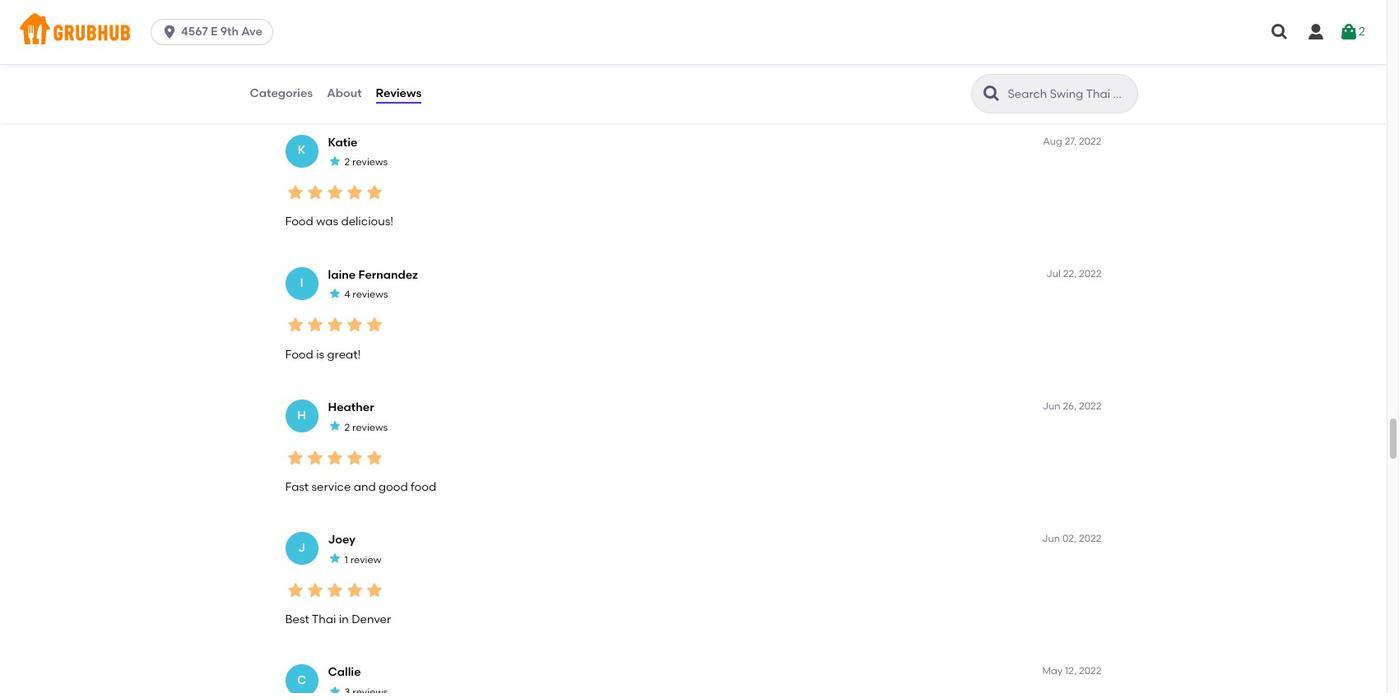 Task type: describe. For each thing, give the bounding box(es) containing it.
h
[[297, 409, 306, 423]]

review
[[350, 555, 381, 566]]

k
[[298, 144, 306, 158]]

svg image
[[161, 24, 178, 40]]

food for food is great!
[[285, 348, 313, 362]]

great!
[[327, 348, 361, 362]]

may 12, 2022
[[1043, 666, 1102, 678]]

1 svg image from the left
[[1270, 22, 1290, 42]]

about button
[[326, 64, 363, 123]]

2 svg image from the left
[[1306, 22, 1326, 42]]

e
[[211, 25, 218, 39]]

good
[[379, 481, 408, 495]]

2022 for food was delicious!
[[1079, 135, 1102, 147]]

is
[[316, 348, 324, 362]]

ave
[[241, 25, 262, 39]]

main navigation navigation
[[0, 0, 1387, 64]]

5 2022 from the top
[[1079, 666, 1102, 678]]

tasty.
[[341, 83, 371, 97]]

l
[[300, 276, 303, 290]]

1
[[344, 555, 348, 566]]

reviews for heather
[[352, 422, 388, 433]]

2022 for fast service and good food
[[1079, 401, 1102, 412]]

katie
[[328, 135, 358, 149]]

12,
[[1065, 666, 1077, 678]]

categories
[[250, 86, 313, 100]]

fernandez
[[358, 268, 418, 282]]

callie
[[328, 666, 361, 680]]

delicious!
[[341, 215, 393, 229]]

jun for best thai in denver
[[1042, 533, 1060, 545]]

2022 for best thai in denver
[[1079, 533, 1102, 545]]

denver
[[352, 613, 391, 627]]

may
[[1043, 666, 1063, 678]]

4567
[[181, 25, 208, 39]]

2 inside button
[[1359, 25, 1365, 39]]

jul
[[1046, 268, 1061, 280]]

1 review
[[344, 555, 381, 566]]

2 reviews for heather
[[344, 422, 388, 433]]

about
[[327, 86, 362, 100]]

4
[[344, 289, 350, 301]]

c
[[297, 674, 306, 688]]

27,
[[1065, 135, 1077, 147]]

fast service and good food
[[285, 481, 436, 495]]



Task type: vqa. For each thing, say whether or not it's contained in the screenshot.


Task type: locate. For each thing, give the bounding box(es) containing it.
reviews
[[376, 86, 422, 100]]

22,
[[1063, 268, 1077, 280]]

jun left 02,
[[1042, 533, 1060, 545]]

laine
[[328, 268, 356, 282]]

food
[[411, 481, 436, 495]]

02,
[[1063, 533, 1077, 545]]

star icon image
[[285, 50, 305, 70], [305, 50, 325, 70], [325, 50, 344, 70], [344, 50, 364, 70], [364, 50, 384, 70], [328, 155, 341, 168], [285, 183, 305, 203], [305, 183, 325, 203], [325, 183, 344, 203], [344, 183, 364, 203], [364, 183, 384, 203], [328, 287, 341, 300], [285, 316, 305, 335], [305, 316, 325, 335], [325, 316, 344, 335], [344, 316, 364, 335], [364, 316, 384, 335], [328, 420, 341, 433], [285, 448, 305, 468], [305, 448, 325, 468], [325, 448, 344, 468], [344, 448, 364, 468], [364, 448, 384, 468], [328, 553, 341, 566], [285, 581, 305, 601], [305, 581, 325, 601], [325, 581, 344, 601], [344, 581, 364, 601], [364, 581, 384, 601], [328, 685, 341, 694]]

2 for delicious!
[[344, 157, 350, 168]]

2 for and
[[344, 422, 350, 433]]

1 vertical spatial 2
[[344, 157, 350, 168]]

2 reviews for katie
[[344, 157, 388, 168]]

1 vertical spatial was
[[316, 215, 338, 229]]

best
[[285, 613, 309, 627]]

fast
[[285, 481, 309, 495]]

2 food from the top
[[285, 215, 313, 229]]

in
[[339, 613, 349, 627]]

1 reviews from the top
[[352, 157, 388, 168]]

2022 right 22,
[[1079, 268, 1102, 280]]

1 2 reviews from the top
[[344, 157, 388, 168]]

2 reviews down katie
[[344, 157, 388, 168]]

reviews for laine  fernandez
[[353, 289, 388, 301]]

reviews button
[[375, 64, 422, 123]]

2 jun from the top
[[1042, 533, 1060, 545]]

was left "tasty."
[[316, 83, 338, 97]]

reviews down heather
[[352, 422, 388, 433]]

reviews
[[352, 157, 388, 168], [353, 289, 388, 301], [352, 422, 388, 433]]

2022 for food is great!
[[1079, 268, 1102, 280]]

jun left 26,
[[1042, 401, 1061, 412]]

jul 22, 2022
[[1046, 268, 1102, 280]]

search icon image
[[982, 84, 1001, 104]]

1 vertical spatial food
[[285, 215, 313, 229]]

Search Swing Thai Colorado search field
[[1006, 86, 1132, 102]]

food up l
[[285, 215, 313, 229]]

2 vertical spatial food
[[285, 348, 313, 362]]

0 vertical spatial was
[[316, 83, 338, 97]]

2 horizontal spatial svg image
[[1339, 22, 1359, 42]]

heather
[[328, 401, 374, 415]]

3 svg image from the left
[[1339, 22, 1359, 42]]

food left about
[[285, 83, 313, 97]]

thai
[[312, 613, 336, 627]]

2 vertical spatial reviews
[[352, 422, 388, 433]]

2 button
[[1339, 17, 1365, 47]]

food is great!
[[285, 348, 361, 362]]

2022 right 12, on the bottom right
[[1079, 666, 1102, 678]]

2 2022 from the top
[[1079, 268, 1102, 280]]

2022 right 26,
[[1079, 401, 1102, 412]]

4 reviews
[[344, 289, 388, 301]]

jun 02, 2022
[[1042, 533, 1102, 545]]

jun for fast service and good food
[[1042, 401, 1061, 412]]

1 food from the top
[[285, 83, 313, 97]]

2022
[[1079, 135, 1102, 147], [1079, 268, 1102, 280], [1079, 401, 1102, 412], [1079, 533, 1102, 545], [1079, 666, 1102, 678]]

reviews down katie
[[352, 157, 388, 168]]

was for tasty.
[[316, 83, 338, 97]]

2 vertical spatial 2
[[344, 422, 350, 433]]

was for delicious!
[[316, 215, 338, 229]]

service
[[312, 481, 351, 495]]

0 horizontal spatial svg image
[[1270, 22, 1290, 42]]

2 reviews
[[344, 157, 388, 168], [344, 422, 388, 433]]

was
[[316, 83, 338, 97], [316, 215, 338, 229]]

jun
[[1042, 401, 1061, 412], [1042, 533, 1060, 545]]

j
[[298, 542, 305, 556]]

best thai in denver
[[285, 613, 391, 627]]

joey
[[328, 533, 355, 547]]

1 jun from the top
[[1042, 401, 1061, 412]]

3 2022 from the top
[[1079, 401, 1102, 412]]

food was delicious!
[[285, 215, 393, 229]]

0 vertical spatial food
[[285, 83, 313, 97]]

2 2 reviews from the top
[[344, 422, 388, 433]]

2022 right 27,
[[1079, 135, 1102, 147]]

0 vertical spatial reviews
[[352, 157, 388, 168]]

4 2022 from the top
[[1079, 533, 1102, 545]]

food was tasty.
[[285, 83, 371, 97]]

9th
[[220, 25, 239, 39]]

categories button
[[249, 64, 314, 123]]

3 reviews from the top
[[352, 422, 388, 433]]

svg image inside the 2 button
[[1339, 22, 1359, 42]]

2 was from the top
[[316, 215, 338, 229]]

1 was from the top
[[316, 83, 338, 97]]

0 vertical spatial jun
[[1042, 401, 1061, 412]]

0 vertical spatial 2
[[1359, 25, 1365, 39]]

3 food from the top
[[285, 348, 313, 362]]

2
[[1359, 25, 1365, 39], [344, 157, 350, 168], [344, 422, 350, 433]]

laine  fernandez
[[328, 268, 418, 282]]

was left delicious!
[[316, 215, 338, 229]]

2 reviews from the top
[[353, 289, 388, 301]]

4567 e 9th ave button
[[151, 19, 280, 45]]

0 vertical spatial 2 reviews
[[344, 157, 388, 168]]

food for food was tasty.
[[285, 83, 313, 97]]

1 vertical spatial reviews
[[353, 289, 388, 301]]

2022 right 02,
[[1079, 533, 1102, 545]]

food for food was delicious!
[[285, 215, 313, 229]]

1 vertical spatial 2 reviews
[[344, 422, 388, 433]]

svg image
[[1270, 22, 1290, 42], [1306, 22, 1326, 42], [1339, 22, 1359, 42]]

aug
[[1043, 135, 1062, 147]]

jun 26, 2022
[[1042, 401, 1102, 412]]

reviews for katie
[[352, 157, 388, 168]]

1 vertical spatial jun
[[1042, 533, 1060, 545]]

reviews down laine  fernandez
[[353, 289, 388, 301]]

1 2022 from the top
[[1079, 135, 1102, 147]]

1 horizontal spatial svg image
[[1306, 22, 1326, 42]]

26,
[[1063, 401, 1077, 412]]

food
[[285, 83, 313, 97], [285, 215, 313, 229], [285, 348, 313, 362]]

4567 e 9th ave
[[181, 25, 262, 39]]

aug 27, 2022
[[1043, 135, 1102, 147]]

2 reviews down heather
[[344, 422, 388, 433]]

food left is
[[285, 348, 313, 362]]

and
[[354, 481, 376, 495]]



